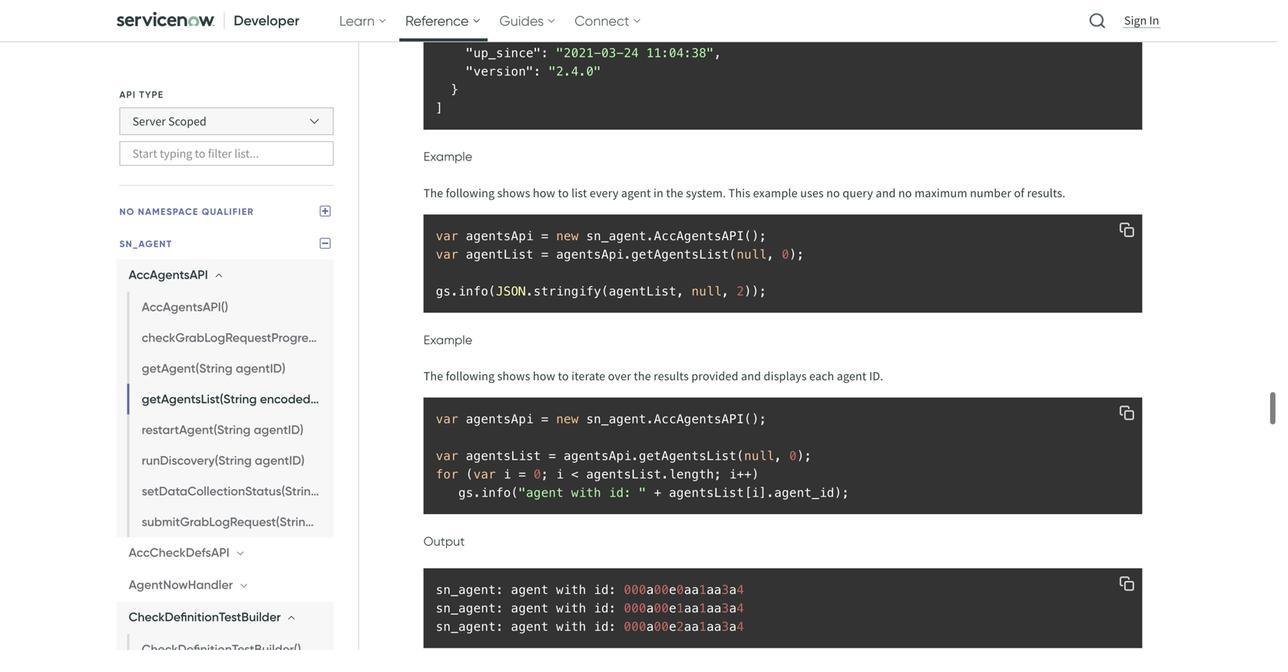 Task type: locate. For each thing, give the bounding box(es) containing it.
connect button
[[569, 0, 648, 41]]

reference button
[[399, 0, 487, 41]]

reference
[[406, 12, 469, 29]]

learn button
[[333, 0, 393, 41]]

developer link
[[110, 0, 309, 41]]

developer
[[234, 12, 299, 29]]

sign in
[[1125, 13, 1160, 28]]



Task type: describe. For each thing, give the bounding box(es) containing it.
in
[[1150, 13, 1160, 28]]

guides button
[[493, 0, 562, 41]]

sign
[[1125, 13, 1147, 28]]

sign in button
[[1122, 12, 1163, 29]]

connect
[[575, 12, 630, 29]]

learn
[[339, 12, 375, 29]]

guides
[[500, 12, 544, 29]]



